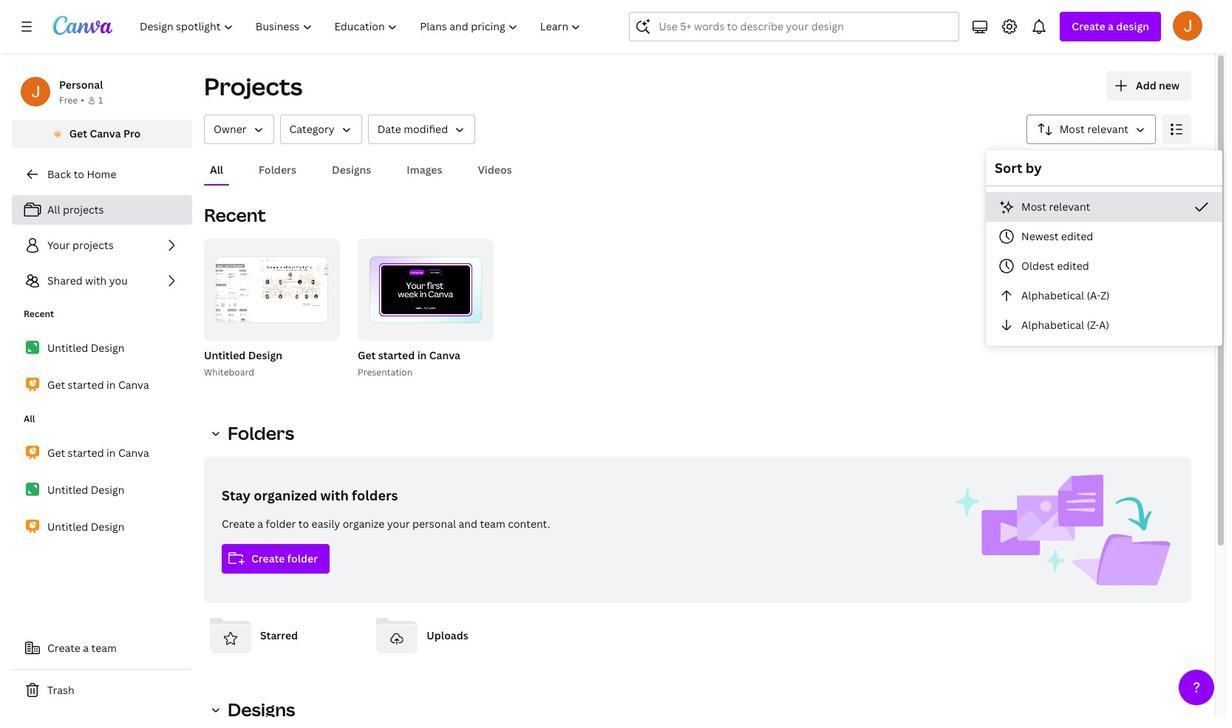 Task type: vqa. For each thing, say whether or not it's contained in the screenshot.
'Create folder'
yes



Task type: describe. For each thing, give the bounding box(es) containing it.
shared with you link
[[12, 266, 192, 296]]

1 get started in canva from the top
[[47, 378, 149, 392]]

personal
[[413, 517, 456, 531]]

designs
[[332, 163, 372, 177]]

all for all projects
[[47, 203, 60, 217]]

untitled inside the "untitled design whiteboard"
[[204, 348, 246, 362]]

1 horizontal spatial with
[[321, 487, 349, 504]]

untitled for 1st untitled design link from the top of the page
[[47, 341, 88, 355]]

personal
[[59, 78, 103, 92]]

get started in canva button
[[358, 347, 461, 365]]

home
[[87, 167, 116, 181]]

create for create a team
[[47, 641, 81, 655]]

videos
[[478, 163, 512, 177]]

your
[[47, 238, 70, 252]]

create a team
[[47, 641, 117, 655]]

create for create a design
[[1073, 19, 1106, 33]]

a for design
[[1109, 19, 1114, 33]]

with inside list
[[85, 274, 107, 288]]

•
[[81, 94, 84, 106]]

starred
[[260, 629, 298, 643]]

newest edited option
[[987, 222, 1223, 251]]

untitled design whiteboard
[[204, 348, 282, 379]]

top level navigation element
[[130, 12, 594, 41]]

your
[[387, 517, 410, 531]]

2 untitled design link from the top
[[12, 475, 192, 506]]

untitled design button
[[204, 347, 282, 365]]

folders
[[352, 487, 398, 504]]

free •
[[59, 94, 84, 106]]

back
[[47, 167, 71, 181]]

alphabetical for alphabetical (z-a)
[[1022, 318, 1085, 332]]

most relevant option
[[987, 192, 1223, 222]]

newest
[[1022, 229, 1059, 243]]

most relevant inside "most relevant" button
[[1022, 200, 1091, 214]]

projects for all projects
[[63, 203, 104, 217]]

most relevant button
[[987, 192, 1223, 222]]

date modified
[[378, 122, 448, 136]]

uploads link
[[371, 609, 526, 663]]

alphabetical (z-a) option
[[987, 311, 1223, 340]]

2 vertical spatial in
[[107, 446, 116, 460]]

and
[[459, 517, 478, 531]]

all projects
[[47, 203, 104, 217]]

alphabetical (z-a)
[[1022, 318, 1110, 332]]

starred link
[[204, 609, 359, 663]]

design
[[1117, 19, 1150, 33]]

3 untitled design from the top
[[47, 520, 125, 534]]

newest edited button
[[987, 222, 1223, 251]]

your projects link
[[12, 231, 192, 260]]

folder inside button
[[287, 552, 318, 566]]

all button
[[204, 156, 229, 184]]

1 for 1 of 27
[[456, 324, 460, 334]]

canva inside button
[[90, 126, 121, 141]]

alphabetical (a-z) button
[[987, 281, 1223, 311]]

uploads
[[427, 629, 469, 643]]

date
[[378, 122, 401, 136]]

trash link
[[12, 676, 192, 706]]

alphabetical (a-z) option
[[987, 281, 1223, 311]]

alphabetical for alphabetical (a-z)
[[1022, 288, 1085, 302]]

create a design
[[1073, 19, 1150, 33]]

create folder button
[[222, 544, 330, 574]]

of
[[462, 324, 473, 334]]

Category button
[[280, 115, 362, 144]]

Owner button
[[204, 115, 274, 144]]

oldest edited button
[[987, 251, 1223, 281]]

create for create folder
[[251, 552, 285, 566]]

by
[[1026, 159, 1043, 177]]

list containing get started in canva
[[12, 438, 192, 543]]

get canva pro
[[69, 126, 141, 141]]

owner
[[214, 122, 247, 136]]

z)
[[1101, 288, 1111, 302]]

relevant inside button
[[1050, 200, 1091, 214]]

projects
[[204, 70, 303, 102]]

add new
[[1137, 78, 1180, 92]]

presentation
[[358, 366, 413, 379]]

stay organized with folders
[[222, 487, 398, 504]]

edited for oldest edited
[[1058, 259, 1090, 273]]

2 untitled design from the top
[[47, 483, 125, 497]]

1 vertical spatial in
[[107, 378, 116, 392]]

content.
[[508, 517, 550, 531]]

shared with you
[[47, 274, 128, 288]]

1 untitled design link from the top
[[12, 333, 192, 364]]

a)
[[1100, 318, 1110, 332]]

back to home link
[[12, 160, 192, 189]]

most inside button
[[1022, 200, 1047, 214]]

relevant inside button
[[1088, 122, 1129, 136]]

images
[[407, 163, 443, 177]]

modified
[[404, 122, 448, 136]]



Task type: locate. For each thing, give the bounding box(es) containing it.
folders inside button
[[259, 163, 297, 177]]

1 vertical spatial untitled design link
[[12, 475, 192, 506]]

0 horizontal spatial team
[[91, 641, 117, 655]]

0 horizontal spatial a
[[83, 641, 89, 655]]

alphabetical inside alphabetical (z-a) button
[[1022, 318, 1085, 332]]

a inside button
[[83, 641, 89, 655]]

0 horizontal spatial most
[[1022, 200, 1047, 214]]

0 vertical spatial get started in canva
[[47, 378, 149, 392]]

1 list from the top
[[12, 195, 192, 296]]

0 vertical spatial all
[[210, 163, 223, 177]]

0 horizontal spatial 1
[[98, 94, 103, 106]]

alphabetical (a-z)
[[1022, 288, 1111, 302]]

1 horizontal spatial a
[[258, 517, 263, 531]]

create a design button
[[1061, 12, 1162, 41]]

1 for 1
[[98, 94, 103, 106]]

projects inside all projects link
[[63, 203, 104, 217]]

projects for your projects
[[73, 238, 114, 252]]

alphabetical (z-a) button
[[987, 311, 1223, 340]]

most
[[1060, 122, 1085, 136], [1022, 200, 1047, 214]]

organized
[[254, 487, 317, 504]]

0 vertical spatial projects
[[63, 203, 104, 217]]

0 horizontal spatial with
[[85, 274, 107, 288]]

most relevant down add new 'dropdown button'
[[1060, 122, 1129, 136]]

started for second get started in canva link from the top of the page
[[68, 446, 104, 460]]

Sort by button
[[1027, 115, 1157, 144]]

0 vertical spatial most relevant
[[1060, 122, 1129, 136]]

designs button
[[326, 156, 377, 184]]

started inside "get started in canva presentation"
[[378, 348, 415, 362]]

alphabetical down the "oldest edited"
[[1022, 288, 1085, 302]]

0 vertical spatial team
[[480, 517, 506, 531]]

1 vertical spatial list
[[12, 333, 192, 401]]

design
[[91, 341, 125, 355], [248, 348, 282, 362], [91, 483, 125, 497], [91, 520, 125, 534]]

untitled design link
[[12, 333, 192, 364], [12, 475, 192, 506], [12, 512, 192, 543]]

1 untitled design from the top
[[47, 341, 125, 355]]

oldest
[[1022, 259, 1055, 273]]

1 vertical spatial projects
[[73, 238, 114, 252]]

stay
[[222, 487, 251, 504]]

untitled for third untitled design link from the top of the page
[[47, 520, 88, 534]]

sort by list box
[[987, 192, 1223, 340]]

1 vertical spatial recent
[[24, 308, 54, 320]]

0 vertical spatial a
[[1109, 19, 1114, 33]]

0 vertical spatial edited
[[1062, 229, 1094, 243]]

a up trash link
[[83, 641, 89, 655]]

1 right •
[[98, 94, 103, 106]]

1 vertical spatial folder
[[287, 552, 318, 566]]

list containing untitled design
[[12, 333, 192, 401]]

1 vertical spatial most relevant
[[1022, 200, 1091, 214]]

get started in canva presentation
[[358, 348, 461, 379]]

newest edited
[[1022, 229, 1094, 243]]

in inside "get started in canva presentation"
[[418, 348, 427, 362]]

recent
[[204, 203, 266, 227], [24, 308, 54, 320]]

all for all button
[[210, 163, 223, 177]]

(z-
[[1088, 318, 1100, 332]]

0 vertical spatial relevant
[[1088, 122, 1129, 136]]

folder down the organized in the left bottom of the page
[[266, 517, 296, 531]]

images button
[[401, 156, 449, 184]]

started
[[378, 348, 415, 362], [68, 378, 104, 392], [68, 446, 104, 460]]

2 get started in canva link from the top
[[12, 438, 192, 469]]

create down stay
[[222, 517, 255, 531]]

jeremy miller image
[[1174, 11, 1203, 41]]

0 vertical spatial get started in canva link
[[12, 370, 192, 401]]

get
[[69, 126, 87, 141], [358, 348, 376, 362], [47, 378, 65, 392], [47, 446, 65, 460]]

get canva pro button
[[12, 120, 192, 148]]

1 of 27
[[456, 324, 484, 334]]

add
[[1137, 78, 1157, 92]]

folders
[[259, 163, 297, 177], [228, 421, 294, 445]]

create inside dropdown button
[[1073, 19, 1106, 33]]

recent down shared
[[24, 308, 54, 320]]

untitled for second untitled design link from the bottom
[[47, 483, 88, 497]]

create folder
[[251, 552, 318, 566]]

with up easily
[[321, 487, 349, 504]]

0 vertical spatial untitled design link
[[12, 333, 192, 364]]

0 vertical spatial with
[[85, 274, 107, 288]]

projects right your
[[73, 238, 114, 252]]

2 get started in canva from the top
[[47, 446, 149, 460]]

most inside button
[[1060, 122, 1085, 136]]

oldest edited
[[1022, 259, 1090, 273]]

you
[[109, 274, 128, 288]]

0 vertical spatial to
[[74, 167, 84, 181]]

3 list from the top
[[12, 438, 192, 543]]

sort
[[995, 159, 1023, 177]]

1 horizontal spatial most
[[1060, 122, 1085, 136]]

team inside button
[[91, 641, 117, 655]]

alphabetical down "alphabetical (a-z)"
[[1022, 318, 1085, 332]]

new
[[1160, 78, 1180, 92]]

2 horizontal spatial all
[[210, 163, 223, 177]]

2 vertical spatial started
[[68, 446, 104, 460]]

started for first get started in canva link from the top
[[68, 378, 104, 392]]

a
[[1109, 19, 1114, 33], [258, 517, 263, 531], [83, 641, 89, 655]]

canva
[[90, 126, 121, 141], [429, 348, 461, 362], [118, 378, 149, 392], [118, 446, 149, 460]]

1 vertical spatial started
[[68, 378, 104, 392]]

0 vertical spatial 1
[[98, 94, 103, 106]]

a down the organized in the left bottom of the page
[[258, 517, 263, 531]]

projects
[[63, 203, 104, 217], [73, 238, 114, 252]]

easily
[[312, 517, 340, 531]]

whiteboard
[[204, 366, 254, 379]]

free
[[59, 94, 78, 106]]

all inside button
[[210, 163, 223, 177]]

trash
[[47, 683, 74, 697]]

2 list from the top
[[12, 333, 192, 401]]

projects down "back to home"
[[63, 203, 104, 217]]

pro
[[123, 126, 141, 141]]

to right back
[[74, 167, 84, 181]]

most relevant up newest edited
[[1022, 200, 1091, 214]]

0 horizontal spatial recent
[[24, 308, 54, 320]]

create
[[1073, 19, 1106, 33], [222, 517, 255, 531], [251, 552, 285, 566], [47, 641, 81, 655]]

create for create a folder to easily organize your personal and team content.
[[222, 517, 255, 531]]

sort by
[[995, 159, 1043, 177]]

with
[[85, 274, 107, 288], [321, 487, 349, 504]]

2 vertical spatial list
[[12, 438, 192, 543]]

back to home
[[47, 167, 116, 181]]

edited inside option
[[1058, 259, 1090, 273]]

to left easily
[[299, 517, 309, 531]]

add new button
[[1107, 71, 1192, 101]]

None search field
[[630, 12, 960, 41]]

create a team button
[[12, 634, 192, 663]]

to
[[74, 167, 84, 181], [299, 517, 309, 531]]

1 horizontal spatial team
[[480, 517, 506, 531]]

a inside dropdown button
[[1109, 19, 1114, 33]]

0 vertical spatial in
[[418, 348, 427, 362]]

1 horizontal spatial to
[[299, 517, 309, 531]]

1 vertical spatial to
[[299, 517, 309, 531]]

2 alphabetical from the top
[[1022, 318, 1085, 332]]

untitled design
[[47, 341, 125, 355], [47, 483, 125, 497], [47, 520, 125, 534]]

2 vertical spatial untitled design link
[[12, 512, 192, 543]]

2 horizontal spatial a
[[1109, 19, 1114, 33]]

edited up "alphabetical (a-z)"
[[1058, 259, 1090, 273]]

team
[[480, 517, 506, 531], [91, 641, 117, 655]]

edited for newest edited
[[1062, 229, 1094, 243]]

team up trash link
[[91, 641, 117, 655]]

0 vertical spatial list
[[12, 195, 192, 296]]

1 vertical spatial with
[[321, 487, 349, 504]]

create left design
[[1073, 19, 1106, 33]]

Date modified button
[[368, 115, 476, 144]]

your projects
[[47, 238, 114, 252]]

create up trash
[[47, 641, 81, 655]]

organize
[[343, 517, 385, 531]]

edited inside option
[[1062, 229, 1094, 243]]

relevant down add new 'dropdown button'
[[1088, 122, 1129, 136]]

1 horizontal spatial all
[[47, 203, 60, 217]]

a for team
[[83, 641, 89, 655]]

0 vertical spatial alphabetical
[[1022, 288, 1085, 302]]

with left 'you'
[[85, 274, 107, 288]]

0 horizontal spatial to
[[74, 167, 84, 181]]

design inside the "untitled design whiteboard"
[[248, 348, 282, 362]]

0 vertical spatial untitled design
[[47, 341, 125, 355]]

1 vertical spatial get started in canva link
[[12, 438, 192, 469]]

0 vertical spatial recent
[[204, 203, 266, 227]]

list
[[12, 195, 192, 296], [12, 333, 192, 401], [12, 438, 192, 543]]

get inside "get started in canva presentation"
[[358, 348, 376, 362]]

1 get started in canva link from the top
[[12, 370, 192, 401]]

1
[[98, 94, 103, 106], [456, 324, 460, 334]]

edited
[[1062, 229, 1094, 243], [1058, 259, 1090, 273]]

folder down easily
[[287, 552, 318, 566]]

shared
[[47, 274, 83, 288]]

create down the organized in the left bottom of the page
[[251, 552, 285, 566]]

a left design
[[1109, 19, 1114, 33]]

3 untitled design link from the top
[[12, 512, 192, 543]]

videos button
[[472, 156, 518, 184]]

create a folder to easily organize your personal and team content.
[[222, 517, 550, 531]]

1 alphabetical from the top
[[1022, 288, 1085, 302]]

projects inside your projects 'link'
[[73, 238, 114, 252]]

folders down category
[[259, 163, 297, 177]]

1 left of
[[456, 324, 460, 334]]

get started in canva
[[47, 378, 149, 392], [47, 446, 149, 460]]

1 vertical spatial relevant
[[1050, 200, 1091, 214]]

1 vertical spatial get started in canva
[[47, 446, 149, 460]]

1 vertical spatial most
[[1022, 200, 1047, 214]]

1 vertical spatial 1
[[456, 324, 460, 334]]

a for folder
[[258, 517, 263, 531]]

Search search field
[[659, 13, 931, 41]]

1 vertical spatial all
[[47, 203, 60, 217]]

alphabetical inside alphabetical (a-z) button
[[1022, 288, 1085, 302]]

folder
[[266, 517, 296, 531], [287, 552, 318, 566]]

team right and
[[480, 517, 506, 531]]

0 horizontal spatial all
[[24, 413, 35, 425]]

2 vertical spatial untitled design
[[47, 520, 125, 534]]

oldest edited option
[[987, 251, 1223, 281]]

folders button
[[253, 156, 303, 184]]

1 horizontal spatial 1
[[456, 324, 460, 334]]

1 vertical spatial a
[[258, 517, 263, 531]]

list containing all projects
[[12, 195, 192, 296]]

1 vertical spatial folders
[[228, 421, 294, 445]]

get started in canva link
[[12, 370, 192, 401], [12, 438, 192, 469]]

1 vertical spatial edited
[[1058, 259, 1090, 273]]

relevant up newest edited
[[1050, 200, 1091, 214]]

folders up the organized in the left bottom of the page
[[228, 421, 294, 445]]

folders inside dropdown button
[[228, 421, 294, 445]]

category
[[290, 122, 335, 136]]

most relevant inside most relevant button
[[1060, 122, 1129, 136]]

2 vertical spatial a
[[83, 641, 89, 655]]

canva inside "get started in canva presentation"
[[429, 348, 461, 362]]

edited up the "oldest edited"
[[1062, 229, 1094, 243]]

0 vertical spatial most
[[1060, 122, 1085, 136]]

1 vertical spatial team
[[91, 641, 117, 655]]

0 vertical spatial folder
[[266, 517, 296, 531]]

1 vertical spatial alphabetical
[[1022, 318, 1085, 332]]

0 vertical spatial started
[[378, 348, 415, 362]]

recent down all button
[[204, 203, 266, 227]]

0 vertical spatial folders
[[259, 163, 297, 177]]

(a-
[[1088, 288, 1101, 302]]

alphabetical
[[1022, 288, 1085, 302], [1022, 318, 1085, 332]]

1 horizontal spatial recent
[[204, 203, 266, 227]]

all projects link
[[12, 195, 192, 225]]

1 vertical spatial untitled design
[[47, 483, 125, 497]]

27
[[475, 324, 484, 334]]

get inside button
[[69, 126, 87, 141]]

2 vertical spatial all
[[24, 413, 35, 425]]

folders button
[[204, 419, 303, 448]]



